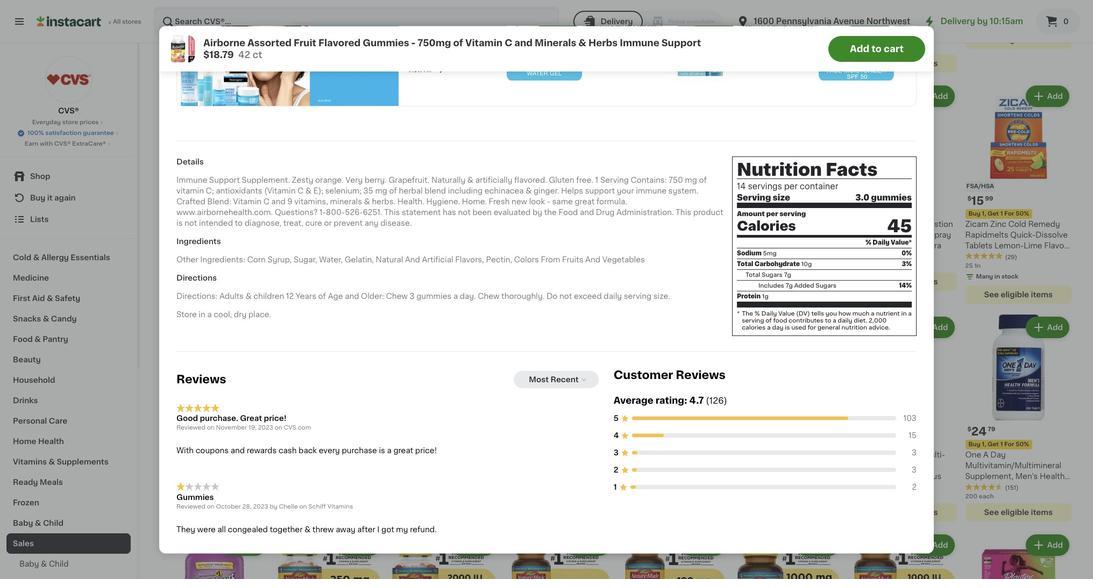 Task type: describe. For each thing, give the bounding box(es) containing it.
0 vertical spatial mg
[[685, 177, 697, 184]]

c up 59
[[298, 187, 304, 195]]

and inside airborne assorted fruit flavored gummies - 750mg of vitamin c and minerals & herbs immune support $18.79 42 ct
[[515, 38, 533, 47]]

citrus inside the lysol disinfectant, multi- surface antibacterial scrubbing wipes, citrus
[[919, 473, 942, 481]]

customer
[[614, 370, 673, 381]]

on left 10
[[275, 426, 282, 432]]

meals
[[40, 479, 63, 486]]

& down the frozen
[[35, 520, 41, 527]]

13
[[627, 195, 640, 206]]

1 horizontal spatial reviews
[[676, 370, 726, 381]]

eligible for see eligible items button below (2.96k)
[[542, 36, 570, 44]]

ct inside zicam zinc cold remedy rapidmelts quick-dissolve tablets lemon-lime flavor with echinacea ct
[[1026, 253, 1035, 260]]

1, down 18 79
[[178, 442, 182, 448]]

gummies inside gummies reviewed on october 28, 2023 by chelle on schiff vitamins
[[177, 494, 214, 502]]

of up 42 ct
[[161, 473, 169, 481]]

(324)
[[201, 12, 217, 18]]

0 horizontal spatial 2
[[614, 467, 619, 474]]

with inside the zicam extreme congestion relief no-drip nasal spray with soothing aloe vera
[[851, 242, 868, 249]]

a up 2,000 at the bottom right of page
[[871, 311, 875, 317]]

see eligible items button down (162)
[[276, 31, 383, 49]]

pantry
[[43, 336, 68, 343]]

see for see eligible items button underneath (162)
[[295, 36, 310, 44]]

1 horizontal spatial 1.7 oz
[[966, 21, 982, 27]]

together
[[270, 526, 303, 534]]

on left october
[[207, 504, 215, 510]]

they
[[177, 526, 195, 534]]

1 up clear eyes eye drops cooling comfort at the right bottom of the page
[[771, 442, 774, 448]]

with inside zicam zinc cold remedy rapidmelts quick-dissolve tablets lemon-lime flavor with echinacea ct
[[966, 253, 983, 260]]

same
[[552, 198, 573, 206]]

for for $ 15 99
[[1005, 211, 1015, 217]]

old
[[276, 220, 290, 228]]

service type group
[[574, 11, 724, 32]]

& inside airborne assorted fruit flavored gummies - 750mg of vitamin c and minerals & herbs immune support $18.79 42 ct
[[579, 38, 587, 47]]

supplement,
[[966, 473, 1014, 481]]

disinfectant,
[[873, 451, 921, 459]]

boost for daily
[[743, 33, 765, 40]]

eligible for see eligible items button on top of all
[[197, 509, 225, 517]]

tablets for 16
[[770, 242, 797, 249]]

1 vertical spatial 500
[[851, 32, 863, 38]]

total for total sugars 7g
[[746, 273, 761, 278]]

see eligible items button up threw at the left of page
[[276, 504, 383, 522]]

vegetables
[[603, 256, 645, 264]]

serving inside * the % daily value (dv) tells you how much a nutrient in a serving of food contributes to a daily diet. 2,000 calories a day is used for general nutrition advice.
[[742, 318, 764, 324]]

stock down carbohydrate
[[772, 274, 789, 280]]

for for $ 9 59
[[315, 211, 325, 217]]

immune inside immune support supplement. zesty orange. very berry. grapefruit. naturally & artificially flavored. gluten free. 1 serving contains: 750 mg of vitamin c; antioxidants (vitamin c & e); selenium; 35 mg of herbal blend including echinacea & ginger. helps support your immune system. crafted blend: vitamin c and 9 vitamins, minerals & herbs. health. hygiene. home. fresh new look - same great formula. www.airbornehealth.com. questions? 1-800-526-6251. this statement has not been evaluated by the food and drug administration. this product is not intended to diagnose, treat, cure or prevent any disease.
[[177, 177, 207, 184]]

& up including
[[468, 177, 474, 184]]

immune up october
[[186, 484, 217, 491]]

lysol disinfectant, multi- surface antibacterial scrubbing wipes, citrus
[[851, 451, 945, 481]]

assorted for add 'button' in the 'buy 1, get 1 for 50%' dialog
[[331, 205, 366, 213]]

on down purchase.
[[207, 426, 215, 432]]

50% for $ 15 99
[[1016, 211, 1030, 217]]

product group inside 'buy 1, get 1 for 50%' dialog
[[297, 93, 390, 256]]

assorted for see eligible items button on top of threw at the left of page
[[311, 451, 345, 459]]

fl down cooling
[[747, 483, 751, 489]]

dissolve inside zicam zinc cold remedy ultra rapidmelts quick- dissolve tablets orange cream flavor ct
[[736, 242, 768, 249]]

& up "meals"
[[49, 458, 55, 466]]

see for see eligible items button on top of the adults
[[180, 278, 195, 285]]

rapidmelts inside zicam zinc cold remedy ultra rapidmelts quick- dissolve tablets orange cream flavor ct
[[756, 231, 799, 239]]

airborne inside 'buy 1, get 1 for 50%' dialog
[[297, 205, 329, 213]]

1 vertical spatial food
[[13, 336, 33, 343]]

buy up one on the right of page
[[969, 442, 981, 448]]

50% for $ 9 59
[[327, 211, 340, 217]]

average rating: 4.7 (126)
[[614, 397, 728, 405]]

immune inside buy 1, get 1 for 50% airborne vitamin c 1000mg - citrus chewable tablets, immune support supplement
[[391, 473, 422, 481]]

fruit inside 'buy 1, get 1 for 50%' dialog
[[368, 205, 385, 213]]

of down cash
[[276, 473, 284, 481]]

airborne assorted fruit flavored gummies - 750mg of vitamin c and minerals & herbs immune support for 79
[[161, 451, 266, 491]]

for for $ 11 29
[[890, 442, 900, 448]]

see eligible items for see eligible items button on top of $18.79
[[180, 36, 249, 44]]

stock down (924)
[[887, 43, 904, 48]]

view all
[[408, 68, 432, 74]]

buy up dove
[[165, 211, 177, 217]]

daily inside neutrogena hydro boost hyaluronic acid daily facial serum
[[762, 44, 781, 51]]

of inside 'buy 1, get 1 for 50%' dialog
[[326, 227, 333, 235]]

fsa/hsa up 13
[[622, 183, 650, 189]]

buy down $ 5 79
[[624, 442, 636, 448]]

103
[[904, 415, 917, 423]]

aluminum- inside old spice men's deodorant aluminum-free swagger
[[276, 231, 318, 239]]

home health link
[[6, 432, 131, 452]]

food inside immune support supplement. zesty orange. very berry. grapefruit. naturally & artificially flavored. gluten free. 1 serving contains: 750 mg of vitamin c; antioxidants (vitamin c & e); selenium; 35 mg of herbal blend including echinacea & ginger. helps support your immune system. crafted blend: vitamin c and 9 vitamins, minerals & herbs. health. hygiene. home. fresh new look - same great formula. www.airbornehealth.com. questions? 1-800-526-6251. this statement has not been evaluated by the food and drug administration. this product is not intended to diagnose, treat, cure or prevent any disease.
[[559, 209, 578, 217]]

1 up disinfectant,
[[886, 442, 888, 448]]

aloe
[[906, 242, 923, 249]]

buy 1, get 1 for 50% down 18 79
[[165, 442, 225, 448]]

container
[[800, 183, 839, 191]]

a left day
[[767, 325, 771, 331]]

49 inside 12 49
[[181, 196, 189, 202]]

buy down new
[[509, 211, 521, 217]]

fl down % daily value*
[[862, 263, 866, 269]]

1600 pennsylvania avenue northwest button
[[737, 6, 911, 37]]

oz right 5.32
[[521, 252, 528, 258]]

0 horizontal spatial (126)
[[201, 485, 216, 491]]

safety
[[55, 295, 80, 302]]

15 inside product group
[[972, 195, 984, 206]]

fl right 33.8
[[417, 21, 421, 27]]

$ 11 29
[[853, 426, 876, 438]]

0 vertical spatial 7g
[[784, 273, 791, 278]]

0 vertical spatial baby
[[13, 520, 33, 527]]

for for $ 5 79
[[660, 442, 670, 448]]

750mg for see eligible items button on top of all
[[239, 462, 266, 470]]

support inside immune support supplement. zesty orange. very berry. grapefruit. naturally & artificially flavored. gluten free. 1 serving contains: 750 mg of vitamin c; antioxidants (vitamin c & e); selenium; 35 mg of herbal blend including echinacea & ginger. helps support your immune system. crafted blend: vitamin c and 9 vitamins, minerals & herbs. health. hygiene. home. fresh new look - same great formula. www.airbornehealth.com. questions? 1-800-526-6251. this statement has not been evaluated by the food and drug administration. this product is not intended to diagnose, treat, cure or prevent any disease.
[[209, 177, 240, 184]]

many in stock down northwest
[[862, 43, 904, 48]]

2 vertical spatial is
[[379, 448, 385, 455]]

see eligible items button up the adults
[[161, 273, 268, 291]]

support inside airborne assorted fruit flavored gummies - 750mg of vitamin c and minerals & herbs immune support $18.79 42 ct
[[662, 38, 701, 47]]

0.5 fl oz for 17
[[851, 263, 875, 269]]

2,000
[[869, 318, 887, 324]]

18 for 18 79
[[168, 426, 180, 438]]

0 horizontal spatial reviews
[[177, 374, 226, 386]]

2 vertical spatial with
[[177, 448, 194, 455]]

product group containing 5
[[391, 83, 498, 280]]

1 and from the left
[[405, 256, 420, 264]]

49 inside $ 16 49
[[756, 196, 764, 202]]

of inside airborne assorted fruit flavored gummies - 750mg of vitamin c and minerals & herbs immune support $18.79 42 ct
[[453, 38, 463, 47]]

see eligible items button up all
[[161, 504, 268, 522]]

clinical,
[[161, 242, 191, 249]]

1, down 12 49
[[178, 211, 182, 217]]

1 up day
[[1001, 442, 1003, 448]]

men's inside "one a day multivitamin/multimineral supplement, men's health formula, tablets"
[[1016, 473, 1038, 481]]

see for see eligible items button on top of threw at the left of page
[[295, 509, 310, 517]]

fsa/hsa for 16
[[737, 183, 765, 189]]

& left "allergy"
[[33, 254, 39, 262]]

food & pantry link
[[6, 329, 131, 350]]

buy left it
[[30, 194, 45, 202]]

c down (vitamin at the left of page
[[264, 198, 270, 206]]

reviewed inside good purchase.  great price! reviewed on november 19, 2023 on cvs.com
[[177, 426, 205, 432]]

1 horizontal spatial not
[[458, 209, 471, 217]]

0 vertical spatial %
[[866, 240, 872, 246]]

spice
[[292, 220, 313, 228]]

1 vertical spatial 500 ml
[[851, 32, 872, 38]]

vitamin inside immune support supplement. zesty orange. very berry. grapefruit. naturally & artificially flavored. gluten free. 1 serving contains: 750 mg of vitamin c; antioxidants (vitamin c & e); selenium; 35 mg of herbal blend including echinacea & ginger. helps support your immune system. crafted blend: vitamin c and 9 vitamins, minerals & herbs. health. hygiene. home. fresh new look - same great formula. www.airbornehealth.com. questions? 1-800-526-6251. this statement has not been evaluated by the food and drug administration. this product is not intended to diagnose, treat, cure or prevent any disease.
[[233, 198, 262, 206]]

fruit inside airborne assorted fruit flavored gummies - 750mg of vitamin c and minerals & herbs immune support $18.79 42 ct
[[294, 38, 316, 47]]

1 vertical spatial mg
[[375, 187, 387, 195]]

& down 35
[[364, 198, 370, 206]]

see eligible items for see eligible items button above size.
[[640, 256, 708, 264]]

herbs up 42 ct
[[161, 484, 184, 491]]

quick- inside zicam zinc cold remedy rapidmelts quick-dissolve tablets lemon-lime flavor with echinacea ct
[[1011, 231, 1036, 239]]

items for see eligible items button under the (3.31k)
[[457, 36, 479, 44]]

most recent
[[529, 376, 579, 384]]

by inside immune support supplement. zesty orange. very berry. grapefruit. naturally & artificially flavored. gluten free. 1 serving contains: 750 mg of vitamin c; antioxidants (vitamin c & e); selenium; 35 mg of herbal blend including echinacea & ginger. helps support your immune system. crafted blend: vitamin c and 9 vitamins, minerals & herbs. health. hygiene. home. fresh new look - same great formula. www.airbornehealth.com. questions? 1-800-526-6251. this statement has not been evaluated by the food and drug administration. this product is not intended to diagnose, treat, cure or prevent any disease.
[[533, 209, 542, 217]]

product
[[693, 209, 724, 217]]

1 down 4
[[614, 484, 617, 492]]

$ 5 79
[[623, 426, 643, 438]]

pectin,
[[486, 256, 512, 264]]

fl down "redness"
[[632, 483, 636, 489]]

1 vertical spatial price!
[[415, 448, 437, 455]]

oz right 11.6
[[403, 252, 410, 258]]

drops for 7
[[794, 451, 817, 459]]

for
[[808, 325, 816, 331]]

buy 1, get 1 for 50% for $ 9 59
[[280, 211, 340, 217]]

daily inside * the % daily value (dv) tells you how much a nutrient in a serving of food contributes to a daily diet. 2,000 calories a day is used for general nutrition advice.
[[762, 311, 777, 317]]

see eligible items for see eligible items button underneath 3% at the right of page
[[870, 278, 938, 285]]

of up $ 5 99
[[389, 187, 397, 195]]

- inside buy 1, get 1 for 50% airborne vitamin c 1000mg - citrus chewable tablets, immune support supplement
[[391, 462, 395, 470]]

5.3
[[161, 21, 171, 27]]

neutrogena for daily
[[743, 22, 788, 30]]

% inside * the % daily value (dv) tells you how much a nutrient in a serving of food contributes to a daily diet. 2,000 calories a day is used for general nutrition advice.
[[755, 311, 760, 317]]

5 for payday
[[397, 195, 405, 206]]

$ for $ 15 99
[[968, 196, 972, 202]]

1 vertical spatial sugars
[[816, 283, 837, 289]]

calories
[[742, 325, 766, 331]]

0 vertical spatial ml
[[750, 21, 757, 27]]

50% for $ 7 99
[[786, 442, 800, 448]]

product group containing 12
[[161, 83, 268, 291]]

first
[[13, 295, 30, 302]]

hydro for neutrogena hydro boost hyaluronic acid daily facial serum
[[790, 22, 813, 30]]

1 vertical spatial great
[[394, 448, 413, 455]]

see eligible items button down (29)
[[966, 285, 1072, 304]]

zinc for 16
[[761, 220, 777, 228]]

& left threw at the left of page
[[305, 526, 311, 534]]

& right the adults
[[246, 293, 252, 300]]

serving inside immune support supplement. zesty orange. very berry. grapefruit. naturally & artificially flavored. gluten free. 1 serving contains: 750 mg of vitamin c; antioxidants (vitamin c & e); selenium; 35 mg of herbal blend including echinacea & ginger. helps support your immune system. crafted blend: vitamin c and 9 vitamins, minerals & herbs. health. hygiene. home. fresh new look - same great formula. www.airbornehealth.com. questions? 1-800-526-6251. this statement has not been evaluated by the food and drug administration. this product is not intended to diagnose, treat, cure or prevent any disease.
[[601, 177, 629, 184]]

home.
[[462, 198, 487, 206]]

buy up disease.
[[394, 211, 406, 217]]

see eligible items button down "10:15am"
[[966, 31, 1072, 49]]

see eligible items button down cart
[[851, 54, 957, 73]]

buy inside buy 1, get 1 for 50% airborne vitamin c 1000mg - citrus chewable tablets, immune support supplement
[[394, 442, 406, 448]]

2 this from the left
[[676, 209, 692, 217]]

1 vertical spatial 7g
[[786, 283, 793, 289]]

total sugars 7g
[[746, 273, 791, 278]]

price! inside good purchase.  great price! reviewed on november 19, 2023 on cvs.com
[[264, 415, 287, 423]]

for for $ 5 99
[[430, 211, 440, 217]]

chelle
[[279, 504, 298, 510]]

delivery by 10:15am link
[[924, 15, 1024, 28]]

1 vertical spatial not
[[185, 220, 197, 227]]

vitamin inside 'buy 1, get 1 for 50%' dialog
[[335, 227, 364, 235]]

immune
[[636, 187, 667, 195]]

see eligible items for see eligible items button on top of value at the bottom
[[755, 291, 823, 298]]

see for see eligible items button under (151)
[[985, 509, 999, 517]]

0 vertical spatial baby & child
[[13, 520, 63, 527]]

and down november
[[231, 448, 245, 455]]

99 for 15
[[985, 196, 994, 202]]

11.6 oz
[[391, 252, 410, 258]]

$ 18 79
[[299, 191, 325, 202]]

see eligible items button up size.
[[621, 251, 727, 269]]

50% down november
[[212, 442, 225, 448]]

1 inside $ 13 buy 1, get 1 for 50%
[[656, 211, 659, 217]]

eligible for see eligible items button underneath "10:15am"
[[1001, 36, 1029, 44]]

see for see eligible items button above size.
[[640, 256, 655, 264]]

items for see eligible items button below (29)
[[1031, 291, 1053, 298]]

my
[[396, 526, 408, 534]]

free inside old spice men's deodorant aluminum-free swagger
[[318, 231, 334, 239]]

add inside button
[[850, 44, 870, 53]]

cart
[[884, 44, 904, 53]]

1600 pennsylvania avenue northwest
[[754, 17, 911, 25]]

health inside "one a day multivitamin/multimineral supplement, men's health formula, tablets"
[[1040, 473, 1065, 481]]

buy 1, get 1 for 50% for $ 17 99
[[854, 211, 915, 217]]

0 horizontal spatial health
[[38, 438, 64, 446]]

comfort
[[767, 462, 799, 470]]

for inside buy 1, get 1 for 50% airborne vitamin c 1000mg - citrus chewable tablets, immune support supplement
[[430, 442, 440, 448]]

dove
[[161, 220, 181, 228]]

statement
[[402, 209, 441, 217]]

eyes for 5
[[643, 451, 661, 459]]

see eligible items for see eligible items button below (29)
[[985, 291, 1053, 298]]

- inside immune support supplement. zesty orange. very berry. grapefruit. naturally & artificially flavored. gluten free. 1 serving contains: 750 mg of vitamin c; antioxidants (vitamin c & e); selenium; 35 mg of herbal blend including echinacea & ginger. helps support your immune system. crafted blend: vitamin c and 9 vitamins, minerals & herbs. health. hygiene. home. fresh new look - same great formula. www.airbornehealth.com. questions? 1-800-526-6251. this statement has not been evaluated by the food and drug administration. this product is not intended to diagnose, treat, cure or prevent any disease.
[[547, 198, 550, 206]]

airborne assorted fruit flavored gummies - 750mg of vitamin c and minerals & herbs immune support for 10
[[276, 451, 381, 491]]

clear for 5
[[621, 451, 641, 459]]

0 vertical spatial vitamins
[[13, 458, 47, 466]]

18 for 18 1n
[[736, 263, 743, 269]]

and down (vitamin at the left of page
[[271, 198, 286, 206]]

tablets inside zicam zinc cold remedy rapidmelts quick-dissolve tablets lemon-lime flavor with echinacea ct
[[966, 242, 993, 249]]

colors
[[514, 256, 539, 264]]

buy 1, get 1 for 50% for $ 5 99
[[394, 211, 455, 217]]

get down 18 79
[[184, 442, 195, 448]]

ct inside zicam zinc cold remedy ultra rapidmelts quick- dissolve tablets orange cream flavor ct
[[788, 253, 797, 260]]

$ for $ 17 99
[[853, 196, 857, 202]]

1 inside buy 1, get 1 for 50% airborne vitamin c 1000mg - citrus chewable tablets, immune support supplement
[[426, 442, 429, 448]]

1 down good on the bottom left
[[197, 442, 199, 448]]

0 vertical spatial sugars
[[762, 273, 783, 278]]

(64)
[[891, 485, 903, 491]]

oz down clean
[[170, 263, 177, 269]]

buy down 10
[[280, 442, 292, 448]]

1, for $ 11 29
[[867, 442, 872, 448]]

get for $ 16 49
[[758, 211, 770, 217]]

shop for shop
[[30, 173, 50, 180]]

immune up schiff at the bottom of page
[[301, 484, 332, 491]]

per for container
[[785, 183, 798, 191]]

3 down disinfectant,
[[912, 467, 917, 474]]

1 vertical spatial candy
[[51, 315, 77, 323]]

0 vertical spatial aluminum-
[[277, 183, 311, 189]]

add button inside 'buy 1, get 1 for 50%' dialog
[[345, 96, 387, 115]]

neutrogena use together for longer-lasting hydration jjci 2023 hydro boost image
[[177, 0, 399, 106]]

1 vertical spatial baby
[[19, 561, 39, 568]]

18 1n
[[736, 263, 750, 269]]

first aid & safety
[[13, 295, 80, 302]]

satisfaction
[[45, 130, 81, 136]]

oz down cooling
[[753, 483, 760, 489]]

79 for 18
[[317, 191, 325, 197]]

(vitamin
[[264, 187, 296, 195]]

hygiene.
[[426, 198, 460, 206]]

includes
[[759, 283, 785, 289]]

for for $ 24 79
[[1005, 442, 1015, 448]]

2 horizontal spatial not
[[560, 293, 572, 300]]

to inside button
[[872, 44, 882, 53]]

18 79
[[168, 426, 189, 438]]

advice.
[[869, 325, 891, 331]]

see eligible items button up value at the bottom
[[736, 285, 842, 304]]

grapefruit.
[[389, 177, 430, 184]]

& left pantry
[[34, 336, 41, 343]]

see for see eligible items button on top of all
[[180, 509, 195, 517]]

vitamin inside buy 1, get 1 for 50% airborne vitamin c 1000mg - citrus chewable tablets, immune support supplement
[[425, 451, 454, 459]]

oz right 33.8
[[422, 21, 429, 27]]

remedy for 16
[[799, 220, 831, 228]]

schiff
[[308, 504, 326, 510]]

gelatin,
[[345, 256, 374, 264]]

airborne down $ 10 99
[[276, 451, 309, 459]]

and left drug
[[580, 209, 594, 217]]

oz down add to cart button
[[913, 65, 920, 70]]

eligible for see eligible items button under cart
[[886, 60, 915, 67]]

1 vertical spatial baby & child
[[19, 561, 69, 568]]

get for $ 10 99
[[299, 442, 310, 448]]

men's inside old spice men's deodorant aluminum-free swagger
[[315, 220, 338, 228]]

0 vertical spatial gummies
[[871, 194, 912, 202]]

product group containing 16
[[736, 83, 842, 304]]

hyaluronic for facial
[[767, 33, 808, 40]]

a right nutrient
[[908, 311, 912, 317]]

fresh
[[489, 198, 510, 206]]

buy up lysol on the right bottom of the page
[[854, 442, 866, 448]]

gummies for see eligible items button on top of threw at the left of page
[[311, 462, 347, 470]]

aid
[[32, 295, 45, 302]]

max
[[704, 451, 720, 459]]

in right gel
[[650, 43, 656, 48]]

hyaluronic for gel
[[611, 33, 652, 40]]

lemon-
[[995, 242, 1024, 249]]

formula,
[[966, 484, 998, 491]]

200
[[966, 494, 978, 500]]

stores
[[122, 19, 141, 25]]

2 horizontal spatial by
[[978, 17, 988, 25]]

oz left "10:15am"
[[974, 21, 982, 27]]

delivery for delivery
[[601, 18, 633, 25]]

support down purchase
[[334, 484, 365, 491]]

1 horizontal spatial serving
[[737, 194, 771, 202]]

1, for $ 7 99
[[753, 442, 757, 448]]

fl right 16.9
[[530, 21, 534, 27]]

first aid & safety link
[[6, 288, 131, 309]]

2023 inside good purchase.  great price! reviewed on november 19, 2023 on cvs.com
[[258, 426, 273, 432]]

1 up extreme
[[886, 211, 888, 217]]

& right snacks
[[43, 315, 49, 323]]

water,
[[319, 256, 343, 264]]

0 vertical spatial free
[[311, 183, 324, 189]]

cooling
[[736, 462, 765, 470]]

a right purchase
[[387, 448, 392, 455]]

items for see eligible items button on top of value at the bottom
[[802, 291, 823, 298]]

6 inside product group
[[512, 195, 520, 206]]

and inside 'buy 1, get 1 for 50%' dialog
[[373, 227, 388, 235]]

24 inside product group
[[972, 426, 987, 438]]

0 vertical spatial 500
[[736, 21, 748, 27]]

eye for 5
[[663, 451, 678, 459]]

0 horizontal spatial 42
[[161, 494, 169, 500]]

12 inside product group
[[168, 195, 180, 206]]

1 vertical spatial child
[[49, 561, 69, 568]]

support inside 'buy 1, get 1 for 50%' dialog
[[330, 249, 360, 256]]

2 and from the left
[[586, 256, 601, 264]]

(29)
[[1006, 254, 1018, 260]]

flavored inside airborne assorted fruit flavored gummies - 750mg of vitamin c and minerals & herbs immune support $18.79 42 ct
[[319, 38, 361, 47]]

of right 750
[[699, 177, 707, 184]]

food
[[774, 318, 787, 324]]

anti-
[[161, 231, 180, 239]]

1 vertical spatial cvs®
[[54, 141, 71, 147]]

buy down the $ 15 99
[[969, 211, 981, 217]]

200 each
[[966, 494, 994, 500]]

1 inside immune support supplement. zesty orange. very berry. grapefruit. naturally & artificially flavored. gluten free. 1 serving contains: 750 mg of vitamin c; antioxidants (vitamin c & e); selenium; 35 mg of herbal blend including echinacea & ginger. helps support your immune system. crafted blend: vitamin c and 9 vitamins, minerals & herbs. health. hygiene. home. fresh new look - same great formula. www.airbornehealth.com. questions? 1-800-526-6251. this statement has not been evaluated by the food and drug administration. this product is not intended to diagnose, treat, cure or prevent any disease.
[[596, 177, 599, 184]]

(924)
[[891, 23, 907, 29]]

1 horizontal spatial 5
[[614, 415, 619, 423]]

buy 1, get 1 for 50% for $ 16 49
[[739, 211, 800, 217]]

rapidmelts inside zicam zinc cold remedy rapidmelts quick-dissolve tablets lemon-lime flavor with echinacea ct
[[966, 231, 1009, 239]]

get for $ 11 29
[[873, 442, 884, 448]]

directions:
[[177, 293, 218, 300]]

- down purchase
[[349, 462, 352, 470]]

airborne inside airborne assorted fruit flavored gummies - 750mg of vitamin c and minerals & herbs immune support $18.79 42 ct
[[203, 38, 245, 47]]

1 vertical spatial ml
[[865, 32, 872, 38]]

fsa/hsa for 5
[[622, 414, 650, 420]]

drip
[[889, 231, 905, 239]]

buy inside $ 13 buy 1, get 1 for 50%
[[624, 211, 636, 217]]

oz right 16.9
[[536, 21, 543, 27]]

daily for a
[[838, 318, 853, 324]]

minerals up "28," at bottom left
[[226, 473, 257, 481]]

airborne assorted fruit flavored gummies - 750mg of vitamin c and minerals & herbs immune support $18.79 42 ct
[[203, 38, 701, 59]]

dissolve inside zicam zinc cold remedy rapidmelts quick-dissolve tablets lemon-lime flavor with echinacea ct
[[1036, 231, 1068, 239]]

& down purchase
[[374, 473, 380, 481]]

facts
[[826, 162, 878, 179]]

for inside $ 13 buy 1, get 1 for 50%
[[660, 211, 670, 217]]

- down november
[[234, 462, 238, 470]]

fl down add to cart button
[[907, 65, 912, 70]]

get inside $ 13 buy 1, get 1 for 50%
[[643, 211, 655, 217]]

eligible for see eligible items button underneath 3% at the right of page
[[886, 278, 915, 285]]

view
[[408, 68, 423, 74]]

0 horizontal spatial 15
[[909, 432, 917, 440]]

1 vertical spatial all
[[424, 68, 432, 74]]

0 vertical spatial 24
[[276, 21, 284, 27]]

see eligible items button down the (3.31k)
[[391, 31, 498, 49]]

most
[[529, 376, 549, 384]]

gummies inside airborne assorted fruit flavored gummies - 750mg of vitamin c and minerals & herbs immune support $18.79 42 ct
[[363, 38, 409, 47]]

18 inside 'buy 1, get 1 for 50%' dialog
[[303, 191, 316, 202]]

fsa/hsa for 15
[[967, 183, 995, 189]]

cvs® link
[[45, 56, 92, 116]]

2023 inside gummies reviewed on october 28, 2023 by chelle on schiff vitamins
[[253, 504, 268, 510]]

supplement
[[391, 484, 437, 491]]

1 vertical spatial serving
[[624, 293, 652, 300]]

(622)
[[201, 254, 217, 260]]

see eligible items button down (2.96k)
[[506, 31, 612, 49]]

buy 1, get 1 for 50% up 'clinical'
[[165, 211, 225, 217]]

exceed
[[574, 293, 602, 300]]

great inside immune support supplement. zesty orange. very berry. grapefruit. naturally & artificially flavored. gluten free. 1 serving contains: 750 mg of vitamin c; antioxidants (vitamin c & e); selenium; 35 mg of herbal blend including echinacea & ginger. helps support your immune system. crafted blend: vitamin c and 9 vitamins, minerals & herbs. health. hygiene. home. fresh new look - same great formula. www.airbornehealth.com. questions? 1-800-526-6251. this statement has not been evaluated by the food and drug administration. this product is not intended to diagnose, treat, cure or prevent any disease.
[[575, 198, 595, 206]]

beauty
[[13, 356, 41, 364]]

2 chew from the left
[[478, 293, 500, 300]]

9 inside immune support supplement. zesty orange. very berry. grapefruit. naturally & artificially flavored. gluten free. 1 serving contains: 750 mg of vitamin c; antioxidants (vitamin c & e); selenium; 35 mg of herbal blend including echinacea & ginger. helps support your immune system. crafted blend: vitamin c and 9 vitamins, minerals & herbs. health. hygiene. home. fresh new look - same great formula. www.airbornehealth.com. questions? 1-800-526-6251. this statement has not been evaluated by the food and drug administration. this product is not intended to diagnose, treat, cure or prevent any disease.
[[288, 198, 293, 206]]

pennsylvania
[[776, 17, 832, 25]]

cool,
[[214, 311, 232, 319]]

see eligible items button up $18.79
[[161, 31, 268, 49]]

eligible inside 'buy 1, get 1 for 50%' dialog
[[380, 35, 424, 46]]

see eligible items button down 3% at the right of page
[[851, 273, 957, 291]]

42 inside airborne assorted fruit flavored gummies - 750mg of vitamin c and minerals & herbs immune support $18.79 42 ct
[[238, 50, 250, 59]]

items inside 'buy 1, get 1 for 50%' dialog
[[427, 35, 460, 46]]

is inside * the % daily value (dv) tells you how much a nutrient in a serving of food contributes to a daily diet. 2,000 calories a day is used for general nutrition advice.
[[785, 325, 790, 331]]

zicam for 17
[[851, 220, 874, 228]]

c inside airborne assorted fruit flavored gummies - 750mg of vitamin c and minerals & herbs immune support $18.79 42 ct
[[505, 38, 513, 47]]

prevent
[[334, 220, 363, 227]]

0 horizontal spatial 500 ml
[[736, 21, 757, 27]]

snacks & candy link
[[6, 309, 131, 329]]



Task type: vqa. For each thing, say whether or not it's contained in the screenshot.


Task type: locate. For each thing, give the bounding box(es) containing it.
0 horizontal spatial 0.5 fl oz
[[621, 483, 645, 489]]

2 rapidmelts from the left
[[966, 231, 1009, 239]]

cvs® logo image
[[45, 56, 92, 103]]

boost for water
[[587, 33, 609, 40]]

1 vertical spatial free
[[318, 231, 334, 239]]

earn
[[25, 141, 38, 147]]

$ for $ 11 29
[[853, 427, 857, 433]]

eligible for see eligible items button below (29)
[[1001, 291, 1029, 298]]

0 horizontal spatial x
[[397, 21, 400, 27]]

boost down delivery "button"
[[587, 33, 609, 40]]

drops
[[680, 451, 703, 459], [794, 451, 817, 459]]

0 vertical spatial is
[[177, 220, 183, 227]]

1 ct from the left
[[788, 253, 797, 260]]

1 horizontal spatial 18
[[303, 191, 316, 202]]

ct for 24 ct
[[285, 21, 292, 27]]

0 horizontal spatial rapidmelts
[[756, 231, 799, 239]]

1 x from the left
[[397, 21, 400, 27]]

see eligible items up threw at the left of page
[[295, 509, 364, 517]]

50% for $ 17 99
[[901, 211, 915, 217]]

items for see eligible items button on top of $18.79
[[227, 36, 249, 44]]

2 zinc from the left
[[991, 220, 1007, 228]]

2023 right 19,
[[258, 426, 273, 432]]

9 inside product group
[[282, 195, 290, 206]]

get up chewable
[[414, 442, 425, 448]]

immune inside 'buy 1, get 1 for 50%' dialog
[[297, 249, 328, 256]]

buy
[[30, 194, 45, 202], [165, 211, 177, 217], [280, 211, 292, 217], [394, 211, 406, 217], [509, 211, 521, 217], [624, 211, 636, 217], [739, 211, 751, 217], [854, 211, 866, 217], [969, 211, 981, 217], [165, 442, 177, 448], [280, 442, 292, 448], [394, 442, 406, 448], [624, 442, 636, 448], [739, 442, 751, 448], [854, 442, 866, 448], [969, 442, 981, 448]]

1 horizontal spatial men's
[[1016, 473, 1038, 481]]

1 vertical spatial gummies
[[417, 293, 452, 300]]

79 inside '$ 18 79'
[[317, 191, 325, 197]]

immune
[[620, 38, 660, 47], [177, 177, 207, 184], [297, 249, 328, 256], [391, 473, 422, 481], [186, 484, 217, 491], [301, 484, 332, 491]]

1 vertical spatial 5
[[614, 415, 619, 423]]

2 hydro from the left
[[790, 22, 813, 30]]

1, inside buy 1, get 1 for 50% airborne vitamin c 1000mg - citrus chewable tablets, immune support supplement
[[408, 442, 412, 448]]

good
[[177, 415, 198, 423]]

1, down the $ 15 99
[[982, 211, 987, 217]]

eyes inside clear eyes eye drops max redness relief
[[643, 451, 661, 459]]

delivery for delivery by 10:15am
[[941, 17, 976, 25]]

many down 25 1n
[[976, 274, 994, 280]]

drops up comfort
[[794, 451, 817, 459]]

multivitamin/multimineral
[[966, 462, 1062, 470]]

flavored inside 'buy 1, get 1 for 50%' dialog
[[297, 216, 329, 224]]

1 horizontal spatial quick-
[[1011, 231, 1036, 239]]

eligible up were at the left bottom
[[197, 509, 225, 517]]

eligible up threw at the left of page
[[312, 509, 340, 517]]

other ingredients: corn syrup, sugar, water, gelatin, natural and artificial flavors, pectin, colors from fruits and vegetables
[[177, 256, 645, 264]]

not up caramel
[[458, 209, 471, 217]]

3 zicam from the left
[[966, 220, 989, 228]]

product group containing 9
[[276, 83, 383, 280]]

1 horizontal spatial %
[[866, 240, 872, 246]]

100% satisfaction guarantee button
[[17, 127, 120, 138]]

2 zicam from the left
[[851, 220, 874, 228]]

nutrient
[[876, 311, 900, 317]]

- inside 'buy 1, get 1 for 50%' dialog
[[370, 216, 373, 224]]

delivery left "10:15am"
[[941, 17, 976, 25]]

1 boost from the left
[[587, 33, 609, 40]]

product group containing 6
[[506, 83, 612, 280]]

stock down (682)
[[657, 43, 674, 48]]

add inside 'buy 1, get 1 for 50%' dialog
[[366, 102, 381, 109]]

see
[[180, 36, 195, 44], [295, 36, 310, 44], [410, 36, 425, 44], [525, 36, 540, 44], [985, 36, 999, 44], [870, 60, 884, 67], [640, 256, 655, 264], [180, 278, 195, 285], [870, 278, 884, 285], [755, 291, 770, 298], [985, 291, 999, 298], [180, 509, 195, 517], [295, 509, 310, 517], [870, 509, 884, 517], [985, 509, 999, 517]]

1 horizontal spatial clear
[[736, 451, 756, 459]]

value*
[[891, 240, 912, 246]]

0 vertical spatial shop
[[408, 34, 433, 42]]

selenium;
[[325, 187, 362, 195]]

see for see eligible items button underneath 3% at the right of page
[[870, 278, 884, 285]]

items for see eligible items button below (2.96k)
[[572, 36, 594, 44]]

500 down avenue
[[851, 32, 863, 38]]

12
[[168, 195, 180, 206], [286, 293, 294, 300]]

fsa/hsa up $ 7 99
[[737, 414, 765, 420]]

c inside buy 1, get 1 for 50% airborne vitamin c 1000mg - citrus chewable tablets, immune support supplement
[[456, 451, 462, 459]]

rapidmelts up '5mg' at the right top of the page
[[756, 231, 799, 239]]

10:15am
[[990, 17, 1024, 25]]

product group
[[161, 0, 268, 49], [276, 0, 383, 49], [391, 0, 498, 49], [506, 0, 612, 49], [621, 0, 727, 73], [736, 0, 842, 62], [851, 0, 957, 73], [966, 0, 1072, 49], [161, 83, 268, 291], [276, 83, 383, 280], [391, 83, 498, 280], [506, 83, 612, 280], [621, 83, 727, 269], [736, 83, 842, 304], [851, 83, 957, 291], [966, 83, 1072, 304], [297, 93, 390, 256], [161, 315, 268, 522], [276, 315, 383, 522], [736, 315, 842, 511], [851, 315, 957, 522], [966, 315, 1072, 522], [161, 533, 268, 580], [276, 533, 383, 580], [391, 533, 498, 580], [506, 533, 612, 580], [621, 533, 727, 580], [736, 533, 842, 580], [851, 533, 957, 580], [966, 533, 1072, 580]]

99 right 3.0
[[870, 196, 878, 202]]

1 vertical spatial daily
[[873, 240, 890, 246]]

candy inside payday peanut caramel snack size candy
[[434, 231, 459, 239]]

9 up questions?
[[288, 198, 293, 206]]

2 hyaluronic from the left
[[767, 33, 808, 40]]

79 inside $ 24 79
[[988, 427, 996, 433]]

1 vertical spatial ct
[[253, 50, 262, 59]]

amount per serving
[[737, 211, 806, 217]]

0 horizontal spatial 5
[[397, 195, 405, 206]]

minerals inside airborne assorted fruit flavored gummies - 750mg of vitamin c and minerals & herbs immune support $18.79 42 ct
[[535, 38, 577, 47]]

boost down the '1600'
[[743, 33, 765, 40]]

buy 1, get 1 for 50% for $ 6 79
[[509, 211, 570, 217]]

1 vertical spatial relief
[[656, 462, 678, 470]]

neutrogena inside shop neutrogena spo nsored
[[435, 34, 493, 42]]

to up the deodorant,
[[235, 220, 243, 227]]

relief inside the zicam extreme congestion relief no-drip nasal spray with soothing aloe vera
[[851, 231, 873, 239]]

add button
[[223, 87, 264, 106], [338, 87, 379, 106], [912, 87, 954, 106], [1027, 87, 1069, 106], [345, 96, 387, 115], [797, 318, 839, 337], [912, 318, 954, 337], [1027, 318, 1069, 337], [912, 536, 954, 555], [1027, 536, 1069, 555]]

buy down 13
[[624, 211, 636, 217]]

on
[[362, 35, 378, 46], [207, 426, 215, 432], [275, 426, 282, 432], [207, 504, 215, 510], [299, 504, 307, 510]]

cvs.com
[[284, 426, 311, 432]]

0 vertical spatial men's
[[315, 220, 338, 228]]

1 1n from the left
[[744, 263, 750, 269]]

buy 1, get 1 for 50% down look
[[509, 211, 570, 217]]

2 49 from the left
[[756, 196, 764, 202]]

1 vertical spatial with
[[966, 253, 983, 260]]

zicam inside zicam zinc cold remedy rapidmelts quick-dissolve tablets lemon-lime flavor with echinacea ct
[[966, 220, 989, 228]]

1 horizontal spatial 12
[[286, 293, 294, 300]]

99 inside $ 5 99
[[406, 196, 414, 202]]

gummies inside 'buy 1, get 1 for 50%' dialog
[[331, 216, 368, 224]]

1, inside $ 13 buy 1, get 1 for 50%
[[638, 211, 642, 217]]

airborne inside buy 1, get 1 for 50% airborne vitamin c 1000mg - citrus chewable tablets, immune support supplement
[[391, 451, 424, 459]]

ct inside airborne assorted fruit flavored gummies - 750mg of vitamin c and minerals & herbs immune support $18.79 42 ct
[[253, 50, 262, 59]]

1, for $ 5 79
[[638, 442, 642, 448]]

1, for $ 5 99
[[408, 211, 412, 217]]

1 up calories
[[771, 211, 774, 217]]

1, up supplement
[[408, 442, 412, 448]]

citrus inside buy 1, get 1 for 50% airborne vitamin c 1000mg - citrus chewable tablets, immune support supplement
[[396, 462, 419, 470]]

eye inside clear eyes eye drops max redness relief
[[663, 451, 678, 459]]

eligible for see eligible items button on top of threw at the left of page
[[312, 509, 340, 517]]

items for see eligible items button on top of threw at the left of page
[[342, 509, 364, 517]]

zinc for 15
[[991, 220, 1007, 228]]

$ inside $ 16 49
[[738, 196, 742, 202]]

see eligible items for see eligible items button under (151)
[[985, 509, 1053, 517]]

buy 1, get 1 for 50% for $ 7 99
[[739, 442, 800, 448]]

dissolve
[[1036, 231, 1068, 239], [736, 242, 768, 249]]

1, for $ 16 49
[[753, 211, 757, 217]]

0 vertical spatial candy
[[434, 231, 459, 239]]

1 horizontal spatial by
[[533, 209, 542, 217]]

stock down (29)
[[1002, 274, 1019, 280]]

lists
[[30, 216, 49, 223]]

0 vertical spatial 1.7
[[966, 21, 973, 27]]

citrus
[[396, 462, 419, 470], [919, 473, 942, 481]]

any
[[365, 220, 379, 227]]

cure
[[305, 220, 322, 227]]

1 horizontal spatial ct
[[1026, 253, 1035, 260]]

1 chew from the left
[[386, 293, 408, 300]]

buy 1, get 1 for 50% dialog
[[288, 26, 805, 554]]

c down '6 x 16.9 fl oz'
[[505, 38, 513, 47]]

cvs® inside 'link'
[[58, 107, 79, 115]]

1 vertical spatial by
[[533, 209, 542, 217]]

99 inside $ 7 99
[[750, 427, 758, 433]]

1 horizontal spatial citrus
[[919, 473, 942, 481]]

99 inside the $ 15 99
[[985, 196, 994, 202]]

product group containing 24
[[966, 315, 1072, 522]]

eligible for see eligible items button underneath (162)
[[312, 36, 340, 44]]

1 vertical spatial reviewed
[[177, 504, 205, 510]]

1 49 from the left
[[181, 196, 189, 202]]

0 horizontal spatial all
[[113, 19, 121, 25]]

1.7 for (768)
[[966, 21, 973, 27]]

$5.79 element
[[506, 425, 612, 439]]

see eligible items down includes 7g added sugars
[[755, 291, 823, 298]]

chew right older:
[[386, 293, 408, 300]]

flavored for see eligible items button on top of all
[[161, 462, 194, 470]]

of inside * the % daily value (dv) tells you how much a nutrient in a serving of food contributes to a daily diet. 2,000 calories a day is used for general nutrition advice.
[[766, 318, 772, 324]]

prices
[[80, 119, 99, 125]]

back
[[299, 448, 317, 455]]

$ for $ 9 59
[[278, 196, 282, 202]]

items for see eligible items button underneath "10:15am"
[[1031, 36, 1053, 44]]

shop up spo
[[408, 34, 433, 42]]

0 horizontal spatial ml
[[750, 21, 757, 27]]

see eligible items up the adults
[[180, 278, 249, 285]]

eligible for see eligible items button on top of the adults
[[197, 278, 225, 285]]

1.7 oz inside product group
[[161, 263, 177, 269]]

get inside buy 1, get 1 for 50% airborne vitamin c 1000mg - citrus chewable tablets, immune support supplement
[[414, 442, 425, 448]]

see eligible items down "10:15am"
[[985, 36, 1053, 44]]

men's down multivitamin/multimineral
[[1016, 473, 1038, 481]]

1 horizontal spatial 500 ml
[[851, 32, 872, 38]]

2 x from the left
[[512, 21, 515, 27]]

0.5 fl oz for 7
[[736, 483, 760, 489]]

1 vertical spatial flavor
[[763, 253, 786, 260]]

items for see eligible items button above size.
[[687, 256, 708, 264]]

acid inside neutrogena hydro boost hyaluronic acid daily facial serum
[[743, 44, 760, 51]]

children
[[254, 293, 284, 300]]

get for $ 9 59
[[299, 211, 310, 217]]

a left day.
[[454, 293, 458, 300]]

1, for $ 24 79
[[982, 442, 987, 448]]

29
[[868, 427, 876, 433]]

0 horizontal spatial cold
[[13, 254, 31, 262]]

daily right exceed
[[604, 293, 622, 300]]

is inside immune support supplement. zesty orange. very berry. grapefruit. naturally & artificially flavored. gluten free. 1 serving contains: 750 mg of vitamin c; antioxidants (vitamin c & e); selenium; 35 mg of herbal blend including echinacea & ginger. helps support your immune system. crafted blend: vitamin c and 9 vitamins, minerals & herbs. health. hygiene. home. fresh new look - same great formula. www.airbornehealth.com. questions? 1-800-526-6251. this statement has not been evaluated by the food and drug administration. this product is not intended to diagnose, treat, cure or prevent any disease.
[[177, 220, 183, 227]]

relief left no-
[[851, 231, 873, 239]]

1600
[[754, 17, 774, 25]]

99 for 10
[[297, 427, 305, 433]]

1 horizontal spatial zicam
[[851, 220, 874, 228]]

add to cart button
[[829, 36, 926, 61]]

value
[[779, 311, 795, 317]]

0 horizontal spatial food
[[13, 336, 33, 343]]

6251.
[[363, 209, 382, 217]]

1 horizontal spatial hydro
[[790, 22, 813, 30]]

tablets inside "one a day multivitamin/multimineral supplement, men's health formula, tablets"
[[1000, 484, 1027, 491]]

50% up 45
[[901, 211, 915, 217]]

clear inside clear eyes eye drops max redness relief
[[621, 451, 641, 459]]

neutrogena inside neutrogena hydro boost hyaluronic acid daily facial serum
[[743, 22, 788, 30]]

antibacterial
[[882, 462, 930, 470]]

on inside 'buy 1, get 1 for 50%' dialog
[[362, 35, 378, 46]]

(126) down coupons in the left bottom of the page
[[201, 485, 216, 491]]

lime
[[1024, 242, 1043, 249]]

0 vertical spatial (126)
[[706, 397, 728, 405]]

tablets inside zicam zinc cold remedy ultra rapidmelts quick- dissolve tablets orange cream flavor ct
[[770, 242, 797, 249]]

surface
[[851, 462, 880, 470]]

buy 1, get 1 for 50% airborne vitamin c 1000mg - citrus chewable tablets, immune support supplement
[[391, 442, 495, 491]]

immune up sugar,
[[297, 249, 328, 256]]

1 hydro from the left
[[633, 22, 657, 30]]

1.7 inside product group
[[161, 263, 169, 269]]

0 horizontal spatial eye
[[663, 451, 678, 459]]

1 vertical spatial (126)
[[201, 485, 216, 491]]

crafted
[[177, 198, 205, 206]]

18 down good on the bottom left
[[168, 426, 180, 438]]

1 vertical spatial 18
[[736, 263, 743, 269]]

dove clinical protection anti-perspirant deodorant, clinical, solid, original clean scent
[[161, 220, 263, 260]]

2 quick- from the left
[[1011, 231, 1036, 239]]

hydro inside neutrogena hydro boost hyaluronic acid water gel moisturizer
[[633, 22, 657, 30]]

many
[[632, 43, 649, 48], [862, 43, 879, 48], [747, 274, 764, 280], [976, 274, 994, 280]]

product group containing 7
[[736, 315, 842, 511]]

eligible down cart
[[886, 60, 915, 67]]

from
[[541, 256, 560, 264]]

disease.
[[381, 220, 412, 227]]

food
[[559, 209, 578, 217], [13, 336, 33, 343]]

1 rapidmelts from the left
[[756, 231, 799, 239]]

soothing
[[870, 242, 904, 249]]

sugars right added
[[816, 283, 837, 289]]

child down sales link
[[49, 561, 69, 568]]

79 right 4
[[636, 427, 643, 433]]

1 horizontal spatial hyaluronic
[[767, 33, 808, 40]]

0 horizontal spatial neutrogena
[[435, 34, 493, 42]]

instacart logo image
[[37, 15, 101, 28]]

allergy
[[41, 254, 69, 262]]

cold for 15
[[1009, 220, 1027, 228]]

threw
[[313, 526, 334, 534]]

50% down hygiene. on the left top of the page
[[442, 211, 455, 217]]

1 horizontal spatial rapidmelts
[[966, 231, 1009, 239]]

(151)
[[1006, 485, 1019, 491]]

x for 16.9
[[512, 21, 515, 27]]

50% for $ 5 79
[[671, 442, 685, 448]]

2 horizontal spatial 0.5
[[851, 263, 861, 269]]

0 horizontal spatial by
[[270, 504, 277, 510]]

administration.
[[617, 209, 674, 217]]

buy 1, get 1 for 50% for $ 5 79
[[624, 442, 685, 448]]

2 horizontal spatial zicam
[[966, 220, 989, 228]]

diet.
[[854, 318, 868, 324]]

support
[[585, 187, 615, 195]]

look
[[529, 198, 545, 206]]

hydro up gel
[[633, 22, 657, 30]]

5 inside product group
[[397, 195, 405, 206]]

1 clear from the left
[[621, 451, 641, 459]]

daily inside * the % daily value (dv) tells you how much a nutrient in a serving of food contributes to a daily diet. 2,000 calories a day is used for general nutrition advice.
[[838, 318, 853, 324]]

50% up clear eyes eye drops cooling comfort at the right bottom of the page
[[786, 442, 800, 448]]

99 for 17
[[870, 196, 878, 202]]

0 vertical spatial relief
[[851, 231, 873, 239]]

congestion
[[909, 220, 953, 228]]

of left age
[[318, 293, 326, 300]]

1, down new
[[523, 211, 527, 217]]

1 horizontal spatial to
[[825, 318, 832, 324]]

0 horizontal spatial 1.7
[[161, 263, 169, 269]]

1 vertical spatial shop
[[30, 173, 50, 180]]

1 up "peanut"
[[426, 211, 429, 217]]

1 remedy from the left
[[799, 220, 831, 228]]

reviewed down good on the bottom left
[[177, 426, 205, 432]]

cold inside zicam zinc cold remedy rapidmelts quick-dissolve tablets lemon-lime flavor with echinacea ct
[[1009, 220, 1027, 228]]

1 horizontal spatial 2
[[912, 484, 917, 492]]

& left the e);
[[306, 187, 312, 195]]

home
[[13, 438, 36, 446]]

by inside gummies reviewed on october 28, 2023 by chelle on schiff vitamins
[[270, 504, 277, 510]]

zicam inside zicam zinc cold remedy ultra rapidmelts quick- dissolve tablets orange cream flavor ct
[[736, 220, 759, 228]]

1 horizontal spatial ct
[[253, 50, 262, 59]]

eligible for see eligible items button underneath (64)
[[886, 509, 915, 517]]

2 vertical spatial by
[[270, 504, 277, 510]]

2 1n from the left
[[975, 263, 981, 269]]

clear
[[621, 451, 641, 459], [736, 451, 756, 459]]

fsa/hsa for 7
[[737, 414, 765, 420]]

vitamins inside gummies reviewed on october 28, 2023 by chelle on schiff vitamins
[[328, 504, 353, 510]]

25 1n
[[966, 263, 981, 269]]

vitamin
[[177, 187, 204, 195]]

$ inside $ 13 buy 1, get 1 for 50%
[[623, 196, 627, 202]]

see for see eligible items button on top of value at the bottom
[[755, 291, 770, 298]]

see for see eligible items button below (2.96k)
[[525, 36, 540, 44]]

see for see eligible items button on top of $18.79
[[180, 36, 195, 44]]

1 horizontal spatial price!
[[415, 448, 437, 455]]

items for see eligible items button underneath (64)
[[916, 509, 938, 517]]

1 horizontal spatial shop
[[408, 34, 433, 42]]

free down or
[[318, 231, 334, 239]]

- inside airborne assorted fruit flavored gummies - 750mg of vitamin c and minerals & herbs immune support $18.79 42 ct
[[411, 38, 416, 47]]

2 horizontal spatial is
[[785, 325, 790, 331]]

herbs inside airborne assorted fruit flavored gummies - 750mg of vitamin c and minerals & herbs immune support $18.79 42 ct
[[589, 38, 618, 47]]

0 horizontal spatial 6
[[391, 21, 395, 27]]

2 horizontal spatial 1.7
[[966, 21, 973, 27]]

daily up serum at the top of page
[[762, 44, 781, 51]]

buy down 17
[[854, 211, 866, 217]]

11
[[857, 426, 867, 438]]

many down 18 1n
[[747, 274, 764, 280]]

herbs up 'chelle' in the left bottom of the page
[[276, 484, 299, 491]]

assorted inside 'buy 1, get 1 for 50%' dialog
[[331, 205, 366, 213]]

for for $ 17 99
[[890, 211, 900, 217]]

for for $ 6 79
[[545, 211, 555, 217]]

cold down amount per serving
[[779, 220, 797, 228]]

get for $ 17 99
[[873, 211, 884, 217]]

50% for $ 5 99
[[442, 211, 455, 217]]

get down immune
[[643, 211, 655, 217]]

remedy for 15
[[1029, 220, 1061, 228]]

1 quick- from the left
[[801, 231, 826, 239]]

1 left the at the top
[[541, 211, 544, 217]]

0 horizontal spatial men's
[[315, 220, 338, 228]]

2 horizontal spatial tablets
[[1000, 484, 1027, 491]]

0 horizontal spatial mg
[[375, 187, 387, 195]]

away
[[336, 526, 356, 534]]

c down coupons in the left bottom of the page
[[201, 473, 207, 481]]

chew
[[386, 293, 408, 300], [478, 293, 500, 300]]

how
[[839, 311, 851, 317]]

1.7 for ★★★★★
[[899, 65, 906, 70]]

and down "every"
[[324, 473, 338, 481]]

see eligible items for see eligible items button below (2.96k)
[[525, 36, 594, 44]]

1 zinc from the left
[[761, 220, 777, 228]]

1 vertical spatial baby & child link
[[6, 554, 131, 575]]

$ for $ 5 99
[[393, 196, 397, 202]]

2 reviewed from the top
[[177, 504, 205, 510]]

0 horizontal spatial drops
[[680, 451, 703, 459]]

product group containing 10
[[276, 315, 383, 522]]

shop for shop neutrogena spo nsored
[[408, 34, 433, 42]]

natural
[[376, 256, 403, 264]]

1 drops from the left
[[680, 451, 703, 459]]

1 horizontal spatial drops
[[794, 451, 817, 459]]

0.5 fl oz down cooling
[[736, 483, 760, 489]]

0 vertical spatial daily
[[762, 44, 781, 51]]

zicam for 16
[[736, 220, 759, 228]]

2 acid from the left
[[743, 44, 760, 51]]

product group containing 11
[[851, 315, 957, 522]]

1 vertical spatial 1.7 oz
[[161, 263, 177, 269]]

0 vertical spatial serving
[[780, 211, 806, 217]]

for for $ 10 99
[[315, 442, 325, 448]]

1 eyes from the left
[[643, 451, 661, 459]]

1 reviewed from the top
[[177, 426, 205, 432]]

health down care
[[38, 438, 64, 446]]

items for see eligible items button underneath 3% at the right of page
[[916, 278, 938, 285]]

assorted inside airborne assorted fruit flavored gummies - 750mg of vitamin c and minerals & herbs immune support $18.79 42 ct
[[248, 38, 292, 47]]

rating:
[[656, 397, 688, 405]]

see for see eligible items button under cart
[[870, 60, 884, 67]]

relief right "redness"
[[656, 462, 678, 470]]

tablets for 24
[[1000, 484, 1027, 491]]

0 horizontal spatial chew
[[386, 293, 408, 300]]

aluminum- down "treat,"
[[276, 231, 318, 239]]

boost
[[587, 33, 609, 40], [743, 33, 765, 40]]

3 down 4
[[614, 450, 619, 457]]

snacks & candy
[[13, 315, 77, 323]]

2 horizontal spatial 5
[[627, 426, 635, 438]]

1, for $ 6 79
[[523, 211, 527, 217]]

- up supplement
[[391, 462, 395, 470]]

2 vertical spatial daily
[[762, 311, 777, 317]]

$ inside the $ 15 99
[[968, 196, 972, 202]]

eyes for 7
[[758, 451, 776, 459]]

buy down 7
[[739, 442, 751, 448]]

eye
[[663, 451, 678, 459], [778, 451, 793, 459]]

all
[[218, 526, 226, 534]]

0 horizontal spatial 0.5
[[621, 483, 631, 489]]

None search field
[[154, 6, 560, 37]]

cash
[[279, 448, 297, 455]]

eligible down (2.96k)
[[542, 36, 570, 44]]

neutrogena inside neutrogena hydro boost hyaluronic acid water gel moisturizer
[[587, 22, 632, 30]]

50% inside $ 13 buy 1, get 1 for 50%
[[671, 211, 685, 217]]

2 remedy from the left
[[1029, 220, 1061, 228]]

0 vertical spatial daily
[[604, 293, 622, 300]]

acid inside neutrogena hydro boost hyaluronic acid water gel moisturizer
[[587, 44, 604, 51]]

they were all congealed together & threw away after i got my refund.
[[177, 526, 437, 534]]

items for see eligible items button on top of all
[[227, 509, 249, 517]]

1 horizontal spatial 6
[[506, 21, 510, 27]]

1 vertical spatial per
[[767, 211, 778, 217]]

daily for exceed
[[604, 293, 622, 300]]

& down flavored.
[[526, 187, 532, 195]]

2 boost from the left
[[743, 33, 765, 40]]

quick- inside zicam zinc cold remedy ultra rapidmelts quick- dissolve tablets orange cream flavor ct
[[801, 231, 826, 239]]

neutrogena hydro boost hyaluronic acid daily facial serum link
[[663, 6, 815, 82]]

1 acid from the left
[[587, 44, 604, 51]]

buy down 16 at the right top of the page
[[739, 211, 751, 217]]

2 drops from the left
[[794, 451, 817, 459]]

see for see eligible items button underneath (64)
[[870, 509, 884, 517]]

1 baby & child link from the top
[[6, 513, 131, 534]]

airborne assorted fruit flavored gummies - 750mg of vitamin c and minerals & herbs immune support inside 'buy 1, get 1 for 50%' dialog
[[297, 205, 388, 256]]

1 horizontal spatial per
[[785, 183, 798, 191]]

1n for 15
[[975, 263, 981, 269]]

swagger
[[336, 231, 369, 239]]

2 clear from the left
[[736, 451, 756, 459]]

health
[[38, 438, 64, 446], [1040, 473, 1065, 481]]

$ inside $ 24 79
[[968, 427, 972, 433]]

product group containing 17
[[851, 83, 957, 291]]

for for $ 7 99
[[775, 442, 785, 448]]

sodium 5mg
[[737, 251, 777, 257]]

care
[[49, 418, 67, 425]]

see eligible items for see eligible items button on top of the adults
[[180, 278, 249, 285]]

orange.
[[315, 177, 344, 184]]

0 vertical spatial 42
[[238, 50, 250, 59]]

0 horizontal spatial per
[[767, 211, 778, 217]]

& inside 'buy 1, get 1 for 50%' dialog
[[331, 238, 337, 245]]

ginger.
[[534, 187, 559, 195]]

not
[[458, 209, 471, 217], [185, 220, 197, 227], [560, 293, 572, 300]]

a
[[454, 293, 458, 300], [207, 311, 212, 319], [871, 311, 875, 317], [908, 311, 912, 317], [833, 318, 837, 324], [767, 325, 771, 331], [387, 448, 392, 455]]

drops inside clear eyes eye drops max redness relief
[[680, 451, 703, 459]]

2 eye from the left
[[778, 451, 793, 459]]

79 inside 18 79
[[182, 427, 189, 433]]

delivery inside delivery by 10:15am link
[[941, 17, 976, 25]]

1 this from the left
[[384, 209, 400, 217]]

2 eyes from the left
[[758, 451, 776, 459]]

0.5 for 17
[[851, 263, 861, 269]]

see eligible items for see eligible items button under cart
[[870, 60, 938, 67]]

750mg for see eligible items button on top of threw at the left of page
[[354, 462, 381, 470]]

minerals down (2.96k)
[[535, 38, 577, 47]]

and down coupons in the left bottom of the page
[[209, 473, 224, 481]]

great
[[575, 198, 595, 206], [394, 448, 413, 455]]

1 up the support
[[596, 177, 599, 184]]

citrus up supplement
[[396, 462, 419, 470]]

see eligible items button down (64)
[[851, 504, 957, 522]]

zinc down amount per serving
[[761, 220, 777, 228]]

buy up old
[[280, 211, 292, 217]]

free.
[[576, 177, 594, 184]]

relief inside clear eyes eye drops max redness relief
[[656, 462, 678, 470]]

750mg inside 'buy 1, get 1 for 50%' dialog
[[297, 227, 324, 235]]

50% up clear eyes eye drops max redness relief in the right bottom of the page
[[671, 442, 685, 448]]

of
[[453, 38, 463, 47], [699, 177, 707, 184], [389, 187, 397, 195], [326, 227, 333, 235], [318, 293, 326, 300], [766, 318, 772, 324], [161, 473, 169, 481], [276, 473, 284, 481]]

1 horizontal spatial is
[[379, 448, 385, 455]]

$ inside $ 5 99
[[393, 196, 397, 202]]

1 vertical spatial to
[[235, 220, 243, 227]]

0 vertical spatial cvs®
[[58, 107, 79, 115]]

50% inside buy 1, get 1 for 50% airborne vitamin c 1000mg - citrus chewable tablets, immune support supplement
[[442, 442, 455, 448]]

product group containing 15
[[966, 83, 1072, 304]]

neutrogena for water
[[587, 22, 632, 30]]

7g left added
[[786, 283, 793, 289]]

flavored for see eligible items button on top of threw at the left of page
[[276, 462, 309, 470]]

c inside 'buy 1, get 1 for 50%' dialog
[[366, 227, 372, 235]]

buy 1, get 1 for 50% down the $ 15 99
[[969, 211, 1030, 217]]

1, for $ 15 99
[[982, 211, 987, 217]]

recent
[[551, 376, 579, 384]]

$ 17 99
[[853, 195, 878, 206]]

79 for 24
[[988, 427, 996, 433]]

get for $ 24 79
[[988, 442, 999, 448]]

boost inside neutrogena hydro boost hyaluronic acid daily facial serum
[[743, 33, 765, 40]]

2 baby & child link from the top
[[6, 554, 131, 575]]

1 vertical spatial vitamins
[[328, 504, 353, 510]]

remedy up orange
[[799, 220, 831, 228]]

see for see eligible items button under the (3.31k)
[[410, 36, 425, 44]]

fruit down (162)
[[294, 38, 316, 47]]

get up spice
[[299, 211, 310, 217]]

household
[[13, 377, 55, 384]]

2 ct from the left
[[1026, 253, 1035, 260]]

size
[[416, 231, 432, 239]]

herbs inside 'buy 1, get 1 for 50%' dialog
[[339, 238, 362, 245]]

1 up 'clinical'
[[197, 211, 199, 217]]

2 horizontal spatial 6
[[512, 195, 520, 206]]

0 vertical spatial by
[[978, 17, 988, 25]]

items for see eligible items button underneath (162)
[[342, 36, 364, 44]]

1 eye from the left
[[663, 451, 678, 459]]

solid,
[[193, 242, 214, 249]]

& down sales link
[[41, 561, 47, 568]]

cvs®
[[58, 107, 79, 115], [54, 141, 71, 147]]

1 hyaluronic from the left
[[611, 33, 652, 40]]

1 horizontal spatial mg
[[685, 177, 697, 184]]

more
[[329, 35, 360, 46]]

this down the system.
[[676, 209, 692, 217]]

0 horizontal spatial is
[[177, 220, 183, 227]]

1 zicam from the left
[[736, 220, 759, 228]]

50% for $ 24 79
[[1016, 442, 1030, 448]]

3 up antibacterial
[[912, 450, 917, 457]]

0 vertical spatial 2023
[[258, 426, 273, 432]]

to inside * the % daily value (dv) tells you how much a nutrient in a serving of food contributes to a daily diet. 2,000 calories a day is used for general nutrition advice.
[[825, 318, 832, 324]]

minerals inside 'buy 1, get 1 for 50%' dialog
[[297, 238, 329, 245]]

6 for 6 x 16.9 fl oz
[[506, 21, 510, 27]]

cold for 16
[[779, 220, 797, 228]]

zinc up lemon-
[[991, 220, 1007, 228]]

0 vertical spatial child
[[43, 520, 63, 527]]

1 vertical spatial 2
[[912, 484, 917, 492]]

1n for 16
[[744, 263, 750, 269]]

airborne up supplement
[[391, 451, 424, 459]]

1.7 oz down clean
[[161, 263, 177, 269]]

1 horizontal spatial vitamins
[[328, 504, 353, 510]]

place.
[[248, 311, 271, 319]]

get for $ 6 79
[[528, 211, 540, 217]]

dry
[[234, 311, 247, 319]]

been
[[473, 209, 492, 217]]

49 down vitamin
[[181, 196, 189, 202]]

0 button
[[1036, 9, 1081, 34]]

product group containing 13
[[621, 83, 727, 269]]

0 vertical spatial baby & child link
[[6, 513, 131, 534]]

0 vertical spatial food
[[559, 209, 578, 217]]

24 ct
[[276, 21, 292, 27]]

5 for clear
[[627, 426, 635, 438]]



